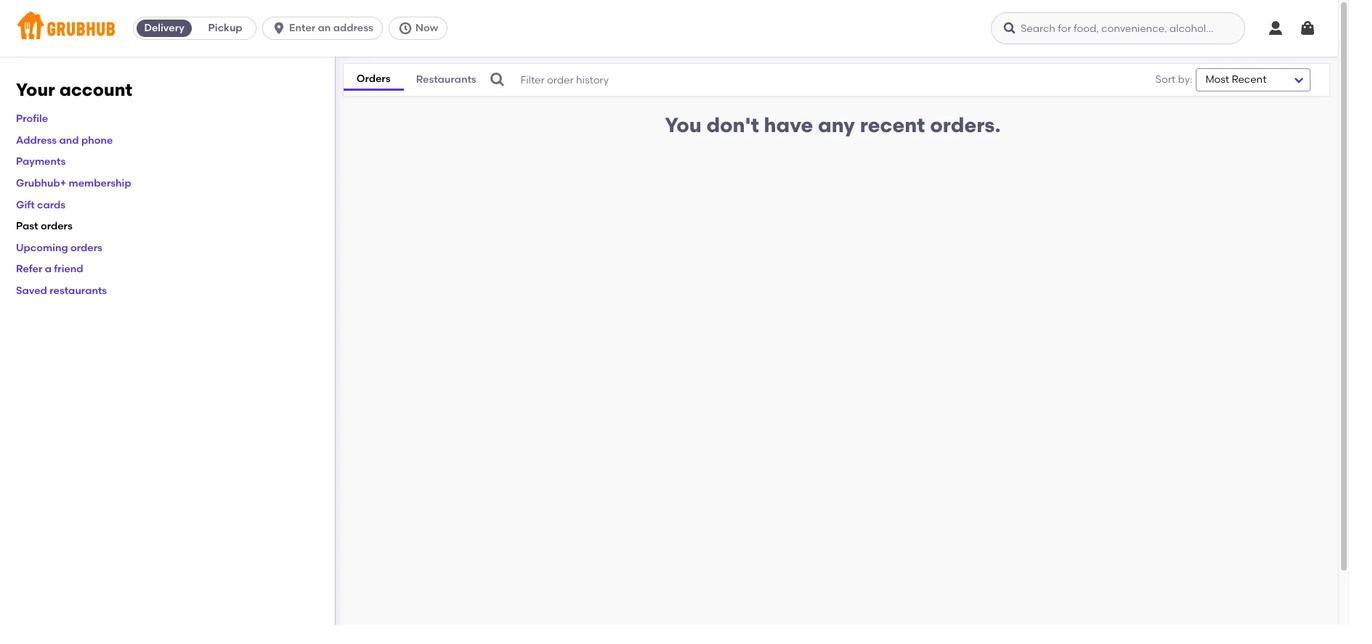 Task type: describe. For each thing, give the bounding box(es) containing it.
orders for past orders
[[41, 220, 73, 233]]

you
[[665, 113, 702, 137]]

saved restaurants
[[16, 285, 107, 297]]

past orders
[[16, 220, 73, 233]]

restaurants button
[[404, 70, 489, 90]]

enter
[[289, 22, 316, 34]]

gift cards
[[16, 199, 66, 211]]

profile
[[16, 113, 48, 125]]

now button
[[389, 17, 454, 40]]

gift cards link
[[16, 199, 66, 211]]

address and phone link
[[16, 134, 113, 147]]

1 svg image from the left
[[1268, 20, 1285, 37]]

orders.
[[930, 113, 1001, 137]]

sort by:
[[1156, 73, 1193, 86]]

past orders link
[[16, 220, 73, 233]]

enter an address button
[[262, 17, 389, 40]]

svg image inside now button
[[398, 21, 413, 36]]

orders for upcoming orders
[[71, 242, 102, 254]]

Search for food, convenience, alcohol... search field
[[991, 12, 1246, 44]]

sort
[[1156, 73, 1176, 86]]

payments
[[16, 156, 66, 168]]

your account
[[16, 79, 132, 100]]

past
[[16, 220, 38, 233]]

pickup
[[208, 22, 242, 34]]

a
[[45, 263, 52, 276]]

now
[[416, 22, 438, 34]]

delivery
[[144, 22, 184, 34]]

orders button
[[343, 69, 404, 91]]

have
[[764, 113, 814, 137]]

an
[[318, 22, 331, 34]]

restaurants
[[416, 74, 477, 86]]

any
[[818, 113, 855, 137]]

by:
[[1179, 73, 1193, 86]]

enter an address
[[289, 22, 373, 34]]

upcoming
[[16, 242, 68, 254]]



Task type: locate. For each thing, give the bounding box(es) containing it.
your
[[16, 79, 55, 100]]

refer a friend link
[[16, 263, 83, 276]]

orders up friend
[[71, 242, 102, 254]]

orders
[[41, 220, 73, 233], [71, 242, 102, 254]]

grubhub+ membership
[[16, 177, 131, 190]]

saved
[[16, 285, 47, 297]]

restaurants
[[50, 285, 107, 297]]

recent
[[860, 113, 926, 137]]

upcoming orders link
[[16, 242, 102, 254]]

membership
[[69, 177, 131, 190]]

Filter order history search field
[[489, 64, 1112, 96]]

saved restaurants link
[[16, 285, 107, 297]]

account
[[59, 79, 132, 100]]

refer
[[16, 263, 42, 276]]

don't
[[707, 113, 759, 137]]

refer a friend
[[16, 263, 83, 276]]

2 svg image from the left
[[1300, 20, 1317, 37]]

address
[[333, 22, 373, 34]]

pickup button
[[195, 17, 256, 40]]

1 horizontal spatial svg image
[[1300, 20, 1317, 37]]

you don't have any recent orders.
[[665, 113, 1001, 137]]

grubhub+ membership link
[[16, 177, 131, 190]]

gift
[[16, 199, 35, 211]]

address
[[16, 134, 57, 147]]

profile link
[[16, 113, 48, 125]]

payments link
[[16, 156, 66, 168]]

svg image
[[272, 21, 286, 36], [398, 21, 413, 36], [1003, 21, 1018, 36], [489, 71, 506, 89]]

0 horizontal spatial svg image
[[1268, 20, 1285, 37]]

orders up upcoming orders link
[[41, 220, 73, 233]]

grubhub+
[[16, 177, 66, 190]]

1 vertical spatial orders
[[71, 242, 102, 254]]

orders
[[357, 72, 391, 85]]

svg image
[[1268, 20, 1285, 37], [1300, 20, 1317, 37]]

phone
[[81, 134, 113, 147]]

0 vertical spatial orders
[[41, 220, 73, 233]]

friend
[[54, 263, 83, 276]]

and
[[59, 134, 79, 147]]

address and phone
[[16, 134, 113, 147]]

upcoming orders
[[16, 242, 102, 254]]

svg image inside enter an address "button"
[[272, 21, 286, 36]]

cards
[[37, 199, 66, 211]]

main navigation navigation
[[0, 0, 1339, 57]]

delivery button
[[134, 17, 195, 40]]



Task type: vqa. For each thing, say whether or not it's contained in the screenshot.
for
no



